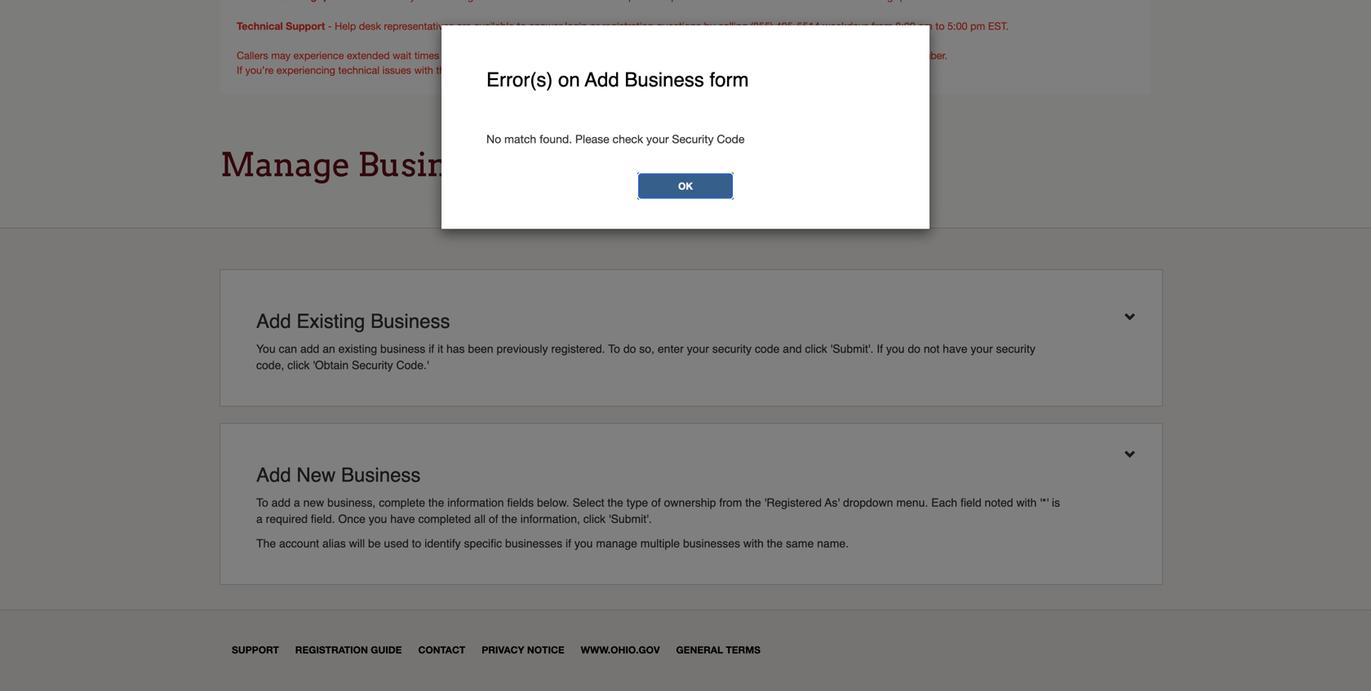 Task type: locate. For each thing, give the bounding box(es) containing it.
a left call
[[859, 49, 864, 61]]

an
[[323, 343, 335, 356]]

you're down callers
[[245, 64, 274, 76]]

2 vertical spatial with
[[744, 537, 764, 550]]

you up the be
[[369, 513, 387, 526]]

0 vertical spatial 'submit'.
[[831, 343, 874, 356]]

1 vertical spatial with
[[1017, 496, 1037, 509]]

click down select
[[584, 513, 606, 526]]

1 vertical spatial are
[[609, 64, 623, 76]]

code.'
[[396, 359, 429, 372]]

if right calls. in the top left of the page
[[591, 49, 597, 61]]

of right all
[[489, 513, 499, 526]]

so,
[[640, 343, 655, 356]]

of right type
[[652, 496, 661, 509]]

is
[[1053, 496, 1061, 509]]

1 horizontal spatial click
[[584, 513, 606, 526]]

existing
[[297, 310, 365, 333]]

1 horizontal spatial do
[[908, 343, 921, 356]]

make
[[539, 64, 564, 76]]

0 horizontal spatial if
[[237, 64, 243, 76]]

0 vertical spatial support
[[286, 20, 325, 32]]

help
[[335, 20, 356, 32]]

chevron down image
[[1125, 312, 1150, 323]]

if down callers
[[237, 64, 243, 76]]

0 horizontal spatial with
[[414, 64, 433, 76]]

menu.
[[897, 496, 929, 509]]

add left new
[[256, 464, 291, 487]]

0 horizontal spatial are
[[457, 20, 471, 32]]

a up the the
[[256, 513, 263, 526]]

1 vertical spatial from
[[720, 496, 743, 509]]

a right the for
[[713, 49, 719, 61]]

1 vertical spatial if
[[237, 64, 243, 76]]

0 horizontal spatial support
[[232, 645, 279, 656]]

type
[[627, 496, 649, 509]]

1 do from the left
[[624, 343, 637, 356]]

from
[[872, 20, 893, 32], [720, 496, 743, 509]]

as'
[[825, 496, 840, 509]]

add right on
[[585, 69, 620, 91]]

'submit'. right and
[[831, 343, 874, 356]]

noted
[[985, 496, 1014, 509]]

match
[[505, 132, 537, 146]]

if
[[429, 343, 435, 356], [566, 537, 572, 550]]

has
[[447, 343, 465, 356]]

0 vertical spatial with
[[414, 64, 433, 76]]

click right and
[[806, 343, 828, 356]]

0 vertical spatial if
[[591, 49, 597, 61]]

1 businesses from the left
[[506, 537, 563, 550]]

or
[[590, 20, 600, 32], [729, 64, 739, 76]]

times
[[415, 49, 440, 61]]

0 vertical spatial add
[[585, 69, 620, 91]]

general terms
[[677, 645, 761, 656]]

of
[[553, 49, 562, 61], [652, 496, 661, 509], [489, 513, 499, 526]]

1 horizontal spatial or
[[729, 64, 739, 76]]

required
[[266, 513, 308, 526]]

on
[[559, 69, 580, 91]]

1 horizontal spatial add
[[301, 343, 320, 356]]

0 vertical spatial if
[[429, 343, 435, 356]]

add up you
[[256, 310, 291, 333]]

0 horizontal spatial do
[[624, 343, 637, 356]]

to up required
[[256, 496, 269, 509]]

1 vertical spatial security
[[352, 359, 393, 372]]

you're up error(s) on add business form
[[600, 49, 628, 61]]

technical support - help desk representatives are available to answer login or registration questions by calling (855) 405-5514 weekdays from 8:00 am to 5:00 pm est.
[[237, 20, 1009, 32]]

1 vertical spatial of
[[652, 496, 661, 509]]

1 vertical spatial have
[[391, 513, 415, 526]]

for
[[698, 49, 711, 61]]

manage business
[[220, 145, 500, 185]]

questions
[[657, 20, 702, 32]]

registration
[[295, 645, 368, 656]]

0 vertical spatial from
[[872, 20, 893, 32]]

you left manage
[[575, 537, 593, 550]]

been
[[468, 343, 494, 356]]

0 vertical spatial of
[[553, 49, 562, 61]]

you left not
[[887, 343, 905, 356]]

0 horizontal spatial 'submit'.
[[609, 513, 652, 526]]

name.
[[818, 537, 849, 550]]

are
[[457, 20, 471, 32], [609, 64, 623, 76]]

0 horizontal spatial wait
[[393, 49, 412, 61]]

or right login
[[590, 20, 600, 32]]

ownership
[[664, 496, 717, 509]]

2 horizontal spatial with
[[1017, 496, 1037, 509]]

0 vertical spatial to
[[609, 343, 621, 356]]

all
[[474, 513, 486, 526]]

1 vertical spatial add
[[272, 496, 291, 509]]

1 horizontal spatial security
[[997, 343, 1036, 356]]

0 horizontal spatial or
[[590, 20, 600, 32]]

1 vertical spatial you're
[[245, 64, 274, 76]]

can
[[812, 49, 829, 61], [279, 343, 297, 356]]

if left "it"
[[429, 343, 435, 356]]

with inside callers may experience extended wait times due to the high number of calls. if you're unable to wait for a representative, you can leave a call back number. if you're experiencing technical issues with the elicense website, make sure you are using google chrome or mozilla firefox as your browser.
[[414, 64, 433, 76]]

0 vertical spatial have
[[943, 343, 968, 356]]

with down times
[[414, 64, 433, 76]]

have inside to add a new business, complete the information fields below. select the type of ownership from the 'registered as' dropdown menu. each field noted with '*' is a required field. once you have completed all of the information, click 'submit'.
[[391, 513, 415, 526]]

1 horizontal spatial of
[[553, 49, 562, 61]]

specific
[[464, 537, 502, 550]]

back
[[886, 49, 908, 61]]

if
[[591, 49, 597, 61], [237, 64, 243, 76], [877, 343, 884, 356]]

0 horizontal spatial security
[[352, 359, 393, 372]]

0 vertical spatial or
[[590, 20, 600, 32]]

if left not
[[877, 343, 884, 356]]

do left not
[[908, 343, 921, 356]]

with left same
[[744, 537, 764, 550]]

add left an
[[301, 343, 320, 356]]

add up required
[[272, 496, 291, 509]]

support left registration
[[232, 645, 279, 656]]

1 horizontal spatial if
[[566, 537, 572, 550]]

have
[[943, 343, 968, 356], [391, 513, 415, 526]]

'submit'.
[[831, 343, 874, 356], [609, 513, 652, 526]]

0 horizontal spatial can
[[279, 343, 297, 356]]

if inside you can add an existing business if it has been previously registered. to do so, enter your security code and click 'submit'. if you do not have your security code, click 'obtain security code.'
[[877, 343, 884, 356]]

1 horizontal spatial are
[[609, 64, 623, 76]]

support left -
[[286, 20, 325, 32]]

1 vertical spatial add
[[256, 310, 291, 333]]

the left same
[[767, 537, 783, 550]]

you inside you can add an existing business if it has been previously registered. to do so, enter your security code and click 'submit'. if you do not have your security code, click 'obtain security code.'
[[887, 343, 905, 356]]

to right "am"
[[936, 20, 945, 32]]

1 horizontal spatial with
[[744, 537, 764, 550]]

1 horizontal spatial can
[[812, 49, 829, 61]]

0 horizontal spatial to
[[256, 496, 269, 509]]

support link
[[232, 645, 279, 656]]

1 vertical spatial to
[[256, 496, 269, 509]]

0 vertical spatial you're
[[600, 49, 628, 61]]

security
[[713, 343, 752, 356], [997, 343, 1036, 356]]

1 horizontal spatial you're
[[600, 49, 628, 61]]

each
[[932, 496, 958, 509]]

to right used
[[412, 537, 422, 550]]

call
[[867, 49, 883, 61]]

0 horizontal spatial businesses
[[506, 537, 563, 550]]

due
[[442, 49, 460, 61]]

click
[[806, 343, 828, 356], [288, 359, 310, 372], [584, 513, 606, 526]]

a
[[713, 49, 719, 61], [859, 49, 864, 61], [294, 496, 300, 509], [256, 513, 263, 526]]

wait left the for
[[677, 49, 695, 61]]

businesses
[[506, 537, 563, 550], [683, 537, 741, 550]]

to left so,
[[609, 343, 621, 356]]

1 horizontal spatial 'submit'.
[[831, 343, 874, 356]]

dropdown
[[844, 496, 894, 509]]

0 vertical spatial security
[[672, 132, 714, 146]]

1 vertical spatial 'submit'.
[[609, 513, 652, 526]]

high
[[492, 49, 512, 61]]

add
[[301, 343, 320, 356], [272, 496, 291, 509]]

support
[[286, 20, 325, 32], [232, 645, 279, 656]]

2 wait from the left
[[677, 49, 695, 61]]

are left available at left top
[[457, 20, 471, 32]]

0 horizontal spatial security
[[713, 343, 752, 356]]

0 horizontal spatial if
[[429, 343, 435, 356]]

5:00
[[948, 20, 968, 32]]

have down complete
[[391, 513, 415, 526]]

0 vertical spatial can
[[812, 49, 829, 61]]

business
[[625, 69, 705, 91], [358, 145, 500, 185], [371, 310, 450, 333], [341, 464, 421, 487]]

can up "as"
[[812, 49, 829, 61]]

1 vertical spatial or
[[729, 64, 739, 76]]

1 horizontal spatial wait
[[677, 49, 695, 61]]

or inside callers may experience extended wait times due to the high number of calls. if you're unable to wait for a representative, you can leave a call back number. if you're experiencing technical issues with the elicense website, make sure you are using google chrome or mozilla firefox as your browser.
[[729, 64, 739, 76]]

0 vertical spatial add
[[301, 343, 320, 356]]

can inside you can add an existing business if it has been previously registered. to do so, enter your security code and click 'submit'. if you do not have your security code, click 'obtain security code.'
[[279, 343, 297, 356]]

check
[[613, 132, 644, 146]]

1 horizontal spatial businesses
[[683, 537, 741, 550]]

do left so,
[[624, 343, 637, 356]]

if down information,
[[566, 537, 572, 550]]

0 vertical spatial are
[[457, 20, 471, 32]]

1 vertical spatial support
[[232, 645, 279, 656]]

1 horizontal spatial from
[[872, 20, 893, 32]]

2 vertical spatial click
[[584, 513, 606, 526]]

1 vertical spatial can
[[279, 343, 297, 356]]

businesses down ownership
[[683, 537, 741, 550]]

1 horizontal spatial to
[[609, 343, 621, 356]]

leave
[[832, 49, 856, 61]]

below.
[[537, 496, 570, 509]]

identify
[[425, 537, 461, 550]]

are left using
[[609, 64, 623, 76]]

you up firefox
[[793, 49, 809, 61]]

security left code
[[672, 132, 714, 146]]

0 horizontal spatial have
[[391, 513, 415, 526]]

browser.
[[847, 64, 886, 76]]

contact link
[[418, 645, 466, 656]]

with left '*'
[[1017, 496, 1037, 509]]

0 horizontal spatial add
[[272, 496, 291, 509]]

from right ownership
[[720, 496, 743, 509]]

2 horizontal spatial click
[[806, 343, 828, 356]]

have right not
[[943, 343, 968, 356]]

security down existing
[[352, 359, 393, 372]]

'submit'. inside to add a new business, complete the information fields below. select the type of ownership from the 'registered as' dropdown menu. each field noted with '*' is a required field. once you have completed all of the information, click 'submit'.
[[609, 513, 652, 526]]

calling
[[719, 20, 748, 32]]

select
[[573, 496, 605, 509]]

privacy
[[482, 645, 525, 656]]

businesses down information,
[[506, 537, 563, 550]]

with inside to add a new business, complete the information fields below. select the type of ownership from the 'registered as' dropdown menu. each field noted with '*' is a required field. once you have completed all of the information, click 'submit'.
[[1017, 496, 1037, 509]]

0 horizontal spatial from
[[720, 496, 743, 509]]

of up make
[[553, 49, 562, 61]]

callers
[[237, 49, 268, 61]]

it
[[438, 343, 444, 356]]

0 horizontal spatial of
[[489, 513, 499, 526]]

login
[[565, 20, 587, 32]]

can right you
[[279, 343, 297, 356]]

2 businesses from the left
[[683, 537, 741, 550]]

experience
[[294, 49, 344, 61]]

to add a new business, complete the information fields below. select the type of ownership from the 'registered as' dropdown menu. each field noted with '*' is a required field. once you have completed all of the information, click 'submit'.
[[256, 496, 1061, 526]]

0 horizontal spatial you're
[[245, 64, 274, 76]]

www.ohio.gov link
[[581, 645, 660, 656]]

1 horizontal spatial have
[[943, 343, 968, 356]]

representative,
[[722, 49, 790, 61]]

2 vertical spatial if
[[877, 343, 884, 356]]

click right code,
[[288, 359, 310, 372]]

your down 'leave'
[[824, 64, 845, 76]]

1 horizontal spatial if
[[591, 49, 597, 61]]

not
[[924, 343, 940, 356]]

add
[[585, 69, 620, 91], [256, 310, 291, 333], [256, 464, 291, 487]]

1 vertical spatial click
[[288, 359, 310, 372]]

code
[[717, 132, 745, 146]]

can inside callers may experience extended wait times due to the high number of calls. if you're unable to wait for a representative, you can leave a call back number. if you're experiencing technical issues with the elicense website, make sure you are using google chrome or mozilla firefox as your browser.
[[812, 49, 829, 61]]

2 do from the left
[[908, 343, 921, 356]]

of inside callers may experience extended wait times due to the high number of calls. if you're unable to wait for a representative, you can leave a call back number. if you're experiencing technical issues with the elicense website, make sure you are using google chrome or mozilla firefox as your browser.
[[553, 49, 562, 61]]

may
[[271, 49, 291, 61]]

from left 8:00
[[872, 20, 893, 32]]

2 horizontal spatial if
[[877, 343, 884, 356]]

or left 'mozilla'
[[729, 64, 739, 76]]

wait up "issues"
[[393, 49, 412, 61]]

2 vertical spatial add
[[256, 464, 291, 487]]

'submit'. down type
[[609, 513, 652, 526]]

technical
[[338, 64, 380, 76]]

www.ohio.gov
[[581, 645, 660, 656]]



Task type: vqa. For each thing, say whether or not it's contained in the screenshot.
security to the right
yes



Task type: describe. For each thing, give the bounding box(es) containing it.
available
[[474, 20, 514, 32]]

the up completed
[[429, 496, 445, 509]]

2 security from the left
[[997, 343, 1036, 356]]

desk
[[359, 20, 381, 32]]

your right not
[[971, 343, 994, 356]]

to inside to add a new business, complete the information fields below. select the type of ownership from the 'registered as' dropdown menu. each field noted with '*' is a required field. once you have completed all of the information, click 'submit'.
[[256, 496, 269, 509]]

same
[[786, 537, 814, 550]]

click inside to add a new business, complete the information fields below. select the type of ownership from the 'registered as' dropdown menu. each field noted with '*' is a required field. once you have completed all of the information, click 'submit'.
[[584, 513, 606, 526]]

am
[[919, 20, 933, 32]]

have inside you can add an existing business if it has been previously registered. to do so, enter your security code and click 'submit'. if you do not have your security code, click 'obtain security code.'
[[943, 343, 968, 356]]

field.
[[311, 513, 335, 526]]

registration guide
[[295, 645, 402, 656]]

no
[[487, 132, 502, 146]]

please
[[576, 132, 610, 146]]

from inside technical support - help desk representatives are available to answer login or registration questions by calling (855) 405-5514 weekdays from 8:00 am to 5:00 pm est.
[[872, 20, 893, 32]]

ok button
[[637, 172, 735, 200]]

calls.
[[564, 49, 588, 61]]

found.
[[540, 132, 573, 146]]

you right sure
[[589, 64, 606, 76]]

code,
[[256, 359, 284, 372]]

are inside technical support - help desk representatives are available to answer login or registration questions by calling (855) 405-5514 weekdays from 8:00 am to 5:00 pm est.
[[457, 20, 471, 32]]

using
[[626, 64, 651, 76]]

a left new
[[294, 496, 300, 509]]

to up 'google'
[[665, 49, 674, 61]]

the left type
[[608, 496, 624, 509]]

registered.
[[552, 343, 606, 356]]

website,
[[498, 64, 536, 76]]

1 horizontal spatial support
[[286, 20, 325, 32]]

enter
[[658, 343, 684, 356]]

elicense
[[454, 64, 495, 76]]

extended
[[347, 49, 390, 61]]

add for add new business
[[256, 464, 291, 487]]

contact
[[418, 645, 466, 656]]

sure
[[567, 64, 587, 76]]

notice
[[527, 645, 565, 656]]

2 horizontal spatial of
[[652, 496, 661, 509]]

once
[[338, 513, 366, 526]]

the left 'registered
[[746, 496, 762, 509]]

your right check on the left
[[647, 132, 669, 146]]

multiple
[[641, 537, 680, 550]]

terms
[[726, 645, 761, 656]]

are inside callers may experience extended wait times due to the high number of calls. if you're unable to wait for a representative, you can leave a call back number. if you're experiencing technical issues with the elicense website, make sure you are using google chrome or mozilla firefox as your browser.
[[609, 64, 623, 76]]

google
[[654, 64, 687, 76]]

est.
[[989, 20, 1009, 32]]

405-
[[776, 20, 798, 32]]

manage
[[220, 145, 351, 185]]

you
[[256, 343, 276, 356]]

completed
[[418, 513, 471, 526]]

general
[[677, 645, 724, 656]]

will
[[349, 537, 365, 550]]

be
[[368, 537, 381, 550]]

guide
[[371, 645, 402, 656]]

your right enter
[[687, 343, 710, 356]]

'submit'. inside you can add an existing business if it has been previously registered. to do so, enter your security code and click 'submit'. if you do not have your security code, click 'obtain security code.'
[[831, 343, 874, 356]]

issues
[[383, 64, 412, 76]]

fields
[[507, 496, 534, 509]]

1 horizontal spatial security
[[672, 132, 714, 146]]

new
[[303, 496, 324, 509]]

2 vertical spatial of
[[489, 513, 499, 526]]

to inside you can add an existing business if it has been previously registered. to do so, enter your security code and click 'submit'. if you do not have your security code, click 'obtain security code.'
[[609, 343, 621, 356]]

1 vertical spatial if
[[566, 537, 572, 550]]

business,
[[328, 496, 376, 509]]

used
[[384, 537, 409, 550]]

8:00
[[896, 20, 916, 32]]

the down fields
[[502, 513, 518, 526]]

'registered
[[765, 496, 822, 509]]

form
[[710, 69, 749, 91]]

complete
[[379, 496, 425, 509]]

1 security from the left
[[713, 343, 752, 356]]

to left answer
[[517, 20, 527, 32]]

code
[[755, 343, 780, 356]]

manage
[[596, 537, 638, 550]]

mozilla
[[742, 64, 774, 76]]

'obtain
[[313, 359, 349, 372]]

if inside you can add an existing business if it has been previously registered. to do so, enter your security code and click 'submit'. if you do not have your security code, click 'obtain security code.'
[[429, 343, 435, 356]]

alias
[[323, 537, 346, 550]]

security inside you can add an existing business if it has been previously registered. to do so, enter your security code and click 'submit'. if you do not have your security code, click 'obtain security code.'
[[352, 359, 393, 372]]

chrome
[[690, 64, 727, 76]]

new
[[297, 464, 336, 487]]

business
[[381, 343, 426, 356]]

existing
[[339, 343, 377, 356]]

0 horizontal spatial click
[[288, 359, 310, 372]]

-
[[328, 20, 332, 32]]

0 vertical spatial click
[[806, 343, 828, 356]]

you inside to add a new business, complete the information fields below. select the type of ownership from the 'registered as' dropdown menu. each field noted with '*' is a required field. once you have completed all of the information, click 'submit'.
[[369, 513, 387, 526]]

weekdays
[[823, 20, 869, 32]]

error(s) on add business form
[[487, 69, 749, 91]]

the
[[256, 537, 276, 550]]

information,
[[521, 513, 581, 526]]

you can add an existing business if it has been previously registered. to do so, enter your security code and click 'submit'. if you do not have your security code, click 'obtain security code.'
[[256, 343, 1036, 372]]

add inside to add a new business, complete the information fields below. select the type of ownership from the 'registered as' dropdown menu. each field noted with '*' is a required field. once you have completed all of the information, click 'submit'.
[[272, 496, 291, 509]]

callers may experience extended wait times due to the high number of calls. if you're unable to wait for a representative, you can leave a call back number. if you're experiencing technical issues with the elicense website, make sure you are using google chrome or mozilla firefox as your browser.
[[237, 49, 948, 76]]

pm
[[971, 20, 986, 32]]

representatives
[[384, 20, 454, 32]]

chevron down image
[[1125, 449, 1150, 461]]

the down due
[[436, 64, 451, 76]]

add for add existing business
[[256, 310, 291, 333]]

from inside to add a new business, complete the information fields below. select the type of ownership from the 'registered as' dropdown menu. each field noted with '*' is a required field. once you have completed all of the information, click 'submit'.
[[720, 496, 743, 509]]

'*'
[[1041, 496, 1049, 509]]

number
[[515, 49, 550, 61]]

the up the elicense at left top
[[475, 49, 489, 61]]

privacy notice
[[482, 645, 565, 656]]

the account alias will be used to identify specific businesses if you manage multiple businesses with the same name.
[[256, 537, 849, 550]]

or inside technical support - help desk representatives are available to answer login or registration questions by calling (855) 405-5514 weekdays from 8:00 am to 5:00 pm est.
[[590, 20, 600, 32]]

unable
[[631, 49, 662, 61]]

1 wait from the left
[[393, 49, 412, 61]]

experiencing
[[277, 64, 336, 76]]

your inside callers may experience extended wait times due to the high number of calls. if you're unable to wait for a representative, you can leave a call back number. if you're experiencing technical issues with the elicense website, make sure you are using google chrome or mozilla firefox as your browser.
[[824, 64, 845, 76]]

ok
[[679, 180, 693, 192]]

add inside you can add an existing business if it has been previously registered. to do so, enter your security code and click 'submit'. if you do not have your security code, click 'obtain security code.'
[[301, 343, 320, 356]]

to right due
[[463, 49, 472, 61]]

by
[[704, 20, 716, 32]]

firefox
[[777, 64, 808, 76]]



